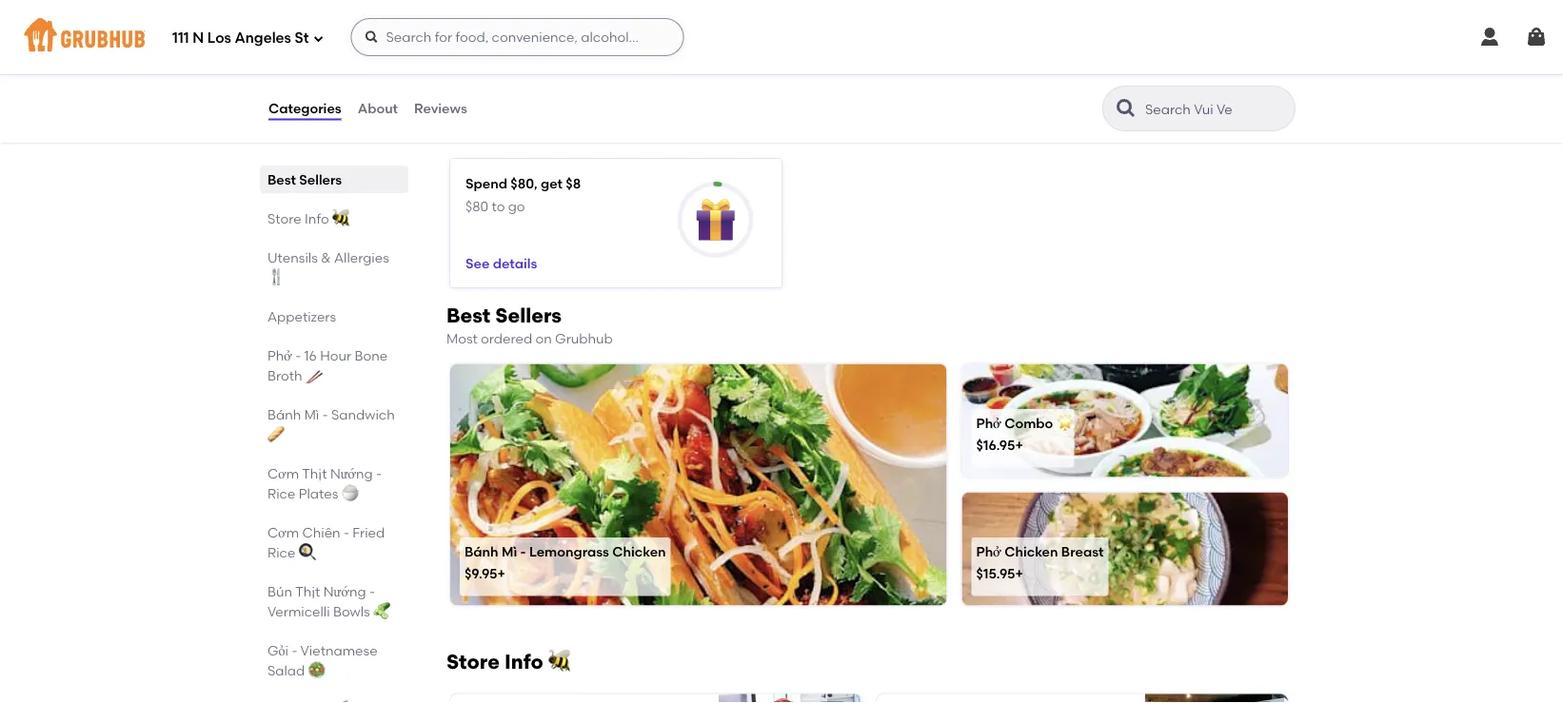 Task type: describe. For each thing, give the bounding box(es) containing it.
spend $80, get $8 $80 to go
[[466, 175, 581, 214]]

phở for phở combo 🌟 $16.95 +
[[977, 415, 1002, 431]]

bún thịt nướng - vermicelli bowls 🥒
[[268, 584, 387, 620]]

go
[[508, 198, 525, 214]]

spend
[[466, 175, 507, 191]]

start group order
[[382, 15, 493, 31]]

main navigation navigation
[[0, 0, 1564, 74]]

reviews button
[[413, 74, 468, 143]]

categories
[[269, 100, 342, 117]]

+ for $15.95
[[1016, 566, 1024, 582]]

🥢
[[306, 368, 319, 384]]

phở for phở - 16 hour bone broth 🥢
[[268, 348, 292, 364]]

phở chicken breast $15.95 +
[[977, 544, 1104, 582]]

- inside cơm chiên - fried rice 🍳
[[344, 525, 349, 541]]

16
[[304, 348, 317, 364]]

start group order button
[[359, 6, 493, 40]]

$80
[[466, 198, 489, 214]]

bún thịt nướng - vermicelli bowls 🥒 tab
[[268, 582, 401, 622]]

111 n los angeles st
[[172, 30, 309, 47]]

0 horizontal spatial svg image
[[313, 33, 324, 44]]

🥒
[[373, 604, 387, 620]]

best for best sellers most ordered on grubhub
[[447, 304, 491, 328]]

sellers for best sellers most ordered on grubhub
[[495, 304, 562, 328]]

details
[[493, 255, 537, 271]]

preorder button
[[268, 6, 348, 40]]

bún
[[268, 584, 292, 600]]

🌟
[[1057, 415, 1070, 431]]

🍴
[[268, 269, 281, 286]]

🍳
[[299, 545, 312, 561]]

$9.95
[[465, 566, 498, 582]]

search icon image
[[1115, 97, 1138, 120]]

utensils & allergies 🍴 tab
[[268, 248, 401, 288]]

$80,
[[511, 175, 538, 191]]

🥗
[[308, 663, 322, 679]]

best sellers tab
[[268, 169, 401, 189]]

reward icon image
[[695, 199, 737, 241]]

nướng for bowls
[[324, 584, 366, 600]]

preorder
[[290, 15, 348, 31]]

lemongrass
[[529, 544, 609, 560]]

open hiring for foh & boh! 👯 image
[[719, 695, 862, 704]]

🐝 inside tab
[[332, 210, 346, 227]]

1 vertical spatial store
[[447, 650, 500, 674]]

store inside store info 🐝 tab
[[268, 210, 302, 227]]

- inside gỏi - vietnamese salad 🥗
[[292, 643, 297, 659]]

hour
[[320, 348, 351, 364]]

chicken inside bánh mì - lemongrass chicken $9.95 +
[[612, 544, 666, 560]]

+ for $16.95
[[1015, 437, 1023, 454]]

bánh for bánh mì - lemongrass chicken $9.95 +
[[465, 544, 499, 560]]

on
[[536, 331, 552, 347]]

utensils
[[268, 249, 318, 266]]

st
[[295, 30, 309, 47]]

grubhub
[[555, 331, 613, 347]]

about
[[358, 100, 398, 117]]

breast
[[1062, 544, 1104, 560]]

phở - 16 hour bone broth 🥢
[[268, 348, 388, 384]]

thịt for cơm
[[302, 466, 327, 482]]

n
[[193, 30, 204, 47]]

bánh mì - sandwich 🥖
[[268, 407, 395, 443]]

mì for sandwich
[[304, 407, 319, 423]]

most
[[447, 331, 478, 347]]

store info 🐝 inside tab
[[268, 210, 346, 227]]

fried
[[353, 525, 385, 541]]

sandwich
[[331, 407, 395, 423]]

1 vertical spatial store info 🐝
[[447, 650, 568, 674]]

svg image inside preorder button
[[268, 13, 287, 32]]

angeles
[[235, 30, 291, 47]]

vermicelli
[[268, 604, 330, 620]]

1 horizontal spatial svg image
[[1479, 26, 1502, 49]]



Task type: locate. For each thing, give the bounding box(es) containing it.
nướng for plates
[[330, 466, 373, 482]]

best for best sellers
[[268, 171, 296, 188]]

1 vertical spatial bánh
[[465, 544, 499, 560]]

1 vertical spatial nướng
[[324, 584, 366, 600]]

get
[[541, 175, 563, 191]]

thịt up the "vermicelli"
[[295, 584, 320, 600]]

sellers up store info 🐝 tab
[[299, 171, 342, 188]]

- left the sandwich
[[322, 407, 328, 423]]

2 cơm from the top
[[268, 525, 299, 541]]

combo
[[1005, 415, 1053, 431]]

bánh inside bánh mì - lemongrass chicken $9.95 +
[[465, 544, 499, 560]]

svg image left st
[[268, 13, 287, 32]]

nướng inside the cơm thịt nướng - rice plates 🍚
[[330, 466, 373, 482]]

plates
[[299, 486, 338, 502]]

appetizers
[[268, 309, 336, 325]]

nướng inside bún thịt nướng - vermicelli bowls 🥒
[[324, 584, 366, 600]]

$15.95
[[977, 566, 1016, 582]]

1 vertical spatial thịt
[[295, 584, 320, 600]]

phở combo 🌟 $16.95 +
[[977, 415, 1070, 454]]

1 vertical spatial rice
[[268, 545, 295, 561]]

cơm chiên - fried rice 🍳
[[268, 525, 385, 561]]

svg image
[[268, 13, 287, 32], [364, 30, 379, 45]]

see details button
[[466, 246, 537, 281]]

0 vertical spatial thịt
[[302, 466, 327, 482]]

sellers for best sellers
[[299, 171, 342, 188]]

0 vertical spatial store
[[268, 210, 302, 227]]

0 horizontal spatial store info 🐝
[[268, 210, 346, 227]]

0 vertical spatial store info 🐝
[[268, 210, 346, 227]]

1 chicken from the left
[[612, 544, 666, 560]]

1 horizontal spatial 🐝
[[548, 650, 568, 674]]

phở inside phở combo 🌟 $16.95 +
[[977, 415, 1002, 431]]

gỏi
[[268, 643, 289, 659]]

thịt inside the cơm thịt nướng - rice plates 🍚
[[302, 466, 327, 482]]

mì
[[304, 407, 319, 423], [502, 544, 517, 560]]

0 vertical spatial info
[[305, 210, 329, 227]]

mì down 🥢
[[304, 407, 319, 423]]

appetizers tab
[[268, 307, 401, 327]]

svg image left start
[[364, 30, 379, 45]]

1 cơm from the top
[[268, 466, 299, 482]]

about button
[[357, 74, 399, 143]]

store down $9.95
[[447, 650, 500, 674]]

ordered
[[481, 331, 532, 347]]

gỏi - vietnamese salad 🥗 tab
[[268, 641, 401, 681]]

rice inside the cơm thịt nướng - rice plates 🍚
[[268, 486, 295, 502]]

0 vertical spatial mì
[[304, 407, 319, 423]]

Search Vui Ve search field
[[1144, 100, 1289, 118]]

mì for lemongrass
[[502, 544, 517, 560]]

2 horizontal spatial svg image
[[1525, 26, 1548, 49]]

best inside best sellers 'tab'
[[268, 171, 296, 188]]

phở inside phở - 16 hour bone broth 🥢
[[268, 348, 292, 364]]

phở up $15.95 on the bottom
[[977, 544, 1002, 560]]

mì left lemongrass
[[502, 544, 517, 560]]

- inside bún thịt nướng - vermicelli bowls 🥒
[[369, 584, 375, 600]]

0 horizontal spatial best
[[268, 171, 296, 188]]

+ inside phở chicken breast $15.95 +
[[1016, 566, 1024, 582]]

phở
[[268, 348, 292, 364], [977, 415, 1002, 431], [977, 544, 1002, 560]]

thịt inside bún thịt nướng - vermicelli bowls 🥒
[[295, 584, 320, 600]]

0 horizontal spatial bánh
[[268, 407, 301, 423]]

chicken right lemongrass
[[612, 544, 666, 560]]

+ inside bánh mì - lemongrass chicken $9.95 +
[[498, 566, 506, 582]]

best sellers most ordered on grubhub
[[447, 304, 613, 347]]

cơm inside the cơm thịt nướng - rice plates 🍚
[[268, 466, 299, 482]]

bánh inside bánh mì - sandwich 🥖
[[268, 407, 301, 423]]

0 horizontal spatial mì
[[304, 407, 319, 423]]

cơm for cơm chiên - fried rice 🍳
[[268, 525, 299, 541]]

cơm thịt nướng - rice plates 🍚
[[268, 466, 382, 502]]

cơm chiên - fried rice 🍳 tab
[[268, 523, 401, 563]]

sellers inside the best sellers most ordered on grubhub
[[495, 304, 562, 328]]

mì inside bánh mì - lemongrass chicken $9.95 +
[[502, 544, 517, 560]]

mì inside bánh mì - sandwich 🥖
[[304, 407, 319, 423]]

1 vertical spatial 🐝
[[548, 650, 568, 674]]

0 vertical spatial bánh
[[268, 407, 301, 423]]

store
[[268, 210, 302, 227], [447, 650, 500, 674]]

- up 🥒
[[369, 584, 375, 600]]

people icon image
[[359, 13, 378, 32]]

rice for cơm thịt nướng - rice plates 🍚
[[268, 486, 295, 502]]

bánh up $9.95
[[465, 544, 499, 560]]

rice for cơm chiên - fried rice 🍳
[[268, 545, 295, 561]]

1 horizontal spatial store info 🐝
[[447, 650, 568, 674]]

0 vertical spatial best
[[268, 171, 296, 188]]

phở inside phở chicken breast $15.95 +
[[977, 544, 1002, 560]]

best sellers
[[268, 171, 342, 188]]

- left 16
[[295, 348, 301, 364]]

bánh mì - sandwich 🥖 tab
[[268, 405, 401, 445]]

phở for phở chicken breast $15.95 +
[[977, 544, 1002, 560]]

rice
[[268, 486, 295, 502], [268, 545, 295, 561]]

svg image inside main navigation navigation
[[364, 30, 379, 45]]

- inside phở - 16 hour bone broth 🥢
[[295, 348, 301, 364]]

cơm
[[268, 466, 299, 482], [268, 525, 299, 541]]

sellers inside 'tab'
[[299, 171, 342, 188]]

1 horizontal spatial sellers
[[495, 304, 562, 328]]

nướng up 🍚
[[330, 466, 373, 482]]

los
[[207, 30, 231, 47]]

order
[[458, 15, 493, 31]]

0 horizontal spatial chicken
[[612, 544, 666, 560]]

0 vertical spatial sellers
[[299, 171, 342, 188]]

chicken
[[612, 544, 666, 560], [1005, 544, 1058, 560]]

cơm down 🥖
[[268, 466, 299, 482]]

1 horizontal spatial mì
[[502, 544, 517, 560]]

🐝
[[332, 210, 346, 227], [548, 650, 568, 674]]

1 horizontal spatial info
[[505, 650, 543, 674]]

cơm thịt nướng - rice plates 🍚 tab
[[268, 464, 401, 504]]

phở - 16 hour bone broth 🥢 tab
[[268, 346, 401, 386]]

$8
[[566, 175, 581, 191]]

🍚
[[341, 486, 355, 502]]

2 rice from the top
[[268, 545, 295, 561]]

$16.95
[[977, 437, 1015, 454]]

rice inside cơm chiên - fried rice 🍳
[[268, 545, 295, 561]]

nướng
[[330, 466, 373, 482], [324, 584, 366, 600]]

1 horizontal spatial chicken
[[1005, 544, 1058, 560]]

svg image
[[1479, 26, 1502, 49], [1525, 26, 1548, 49], [313, 33, 324, 44]]

0 vertical spatial rice
[[268, 486, 295, 502]]

group
[[417, 15, 455, 31]]

- left lemongrass
[[520, 544, 526, 560]]

store info 🐝
[[268, 210, 346, 227], [447, 650, 568, 674]]

to
[[492, 198, 505, 214]]

broth
[[268, 368, 302, 384]]

thịt for bún
[[295, 584, 320, 600]]

- inside bánh mì - lemongrass chicken $9.95 +
[[520, 544, 526, 560]]

phở up $16.95
[[977, 415, 1002, 431]]

- up fried at bottom left
[[376, 466, 382, 482]]

1 horizontal spatial best
[[447, 304, 491, 328]]

0 vertical spatial cơm
[[268, 466, 299, 482]]

1 horizontal spatial svg image
[[364, 30, 379, 45]]

- inside the cơm thịt nướng - rice plates 🍚
[[376, 466, 382, 482]]

0 horizontal spatial store
[[268, 210, 302, 227]]

1 rice from the top
[[268, 486, 295, 502]]

cơm up "🍳"
[[268, 525, 299, 541]]

Search for food, convenience, alcohol... search field
[[351, 18, 684, 56]]

dine-in lunch special $12.95 😱‼️ image
[[1146, 695, 1288, 704]]

+ inside phở combo 🌟 $16.95 +
[[1015, 437, 1023, 454]]

+
[[1015, 437, 1023, 454], [498, 566, 506, 582], [1016, 566, 1024, 582]]

bowls
[[333, 604, 370, 620]]

0 vertical spatial nướng
[[330, 466, 373, 482]]

1 vertical spatial cơm
[[268, 525, 299, 541]]

1 vertical spatial info
[[505, 650, 543, 674]]

cơm for cơm thịt nướng - rice plates 🍚
[[268, 466, 299, 482]]

bánh for bánh mì - sandwich 🥖
[[268, 407, 301, 423]]

see
[[466, 255, 490, 271]]

nướng up bowls
[[324, 584, 366, 600]]

salad
[[268, 663, 305, 679]]

best up store info 🐝 tab
[[268, 171, 296, 188]]

rice left "🍳"
[[268, 545, 295, 561]]

111
[[172, 30, 189, 47]]

0 horizontal spatial 🐝
[[332, 210, 346, 227]]

vietnamese
[[301, 643, 378, 659]]

bánh up 🥖
[[268, 407, 301, 423]]

rice left plates
[[268, 486, 295, 502]]

thịt
[[302, 466, 327, 482], [295, 584, 320, 600]]

1 vertical spatial mì
[[502, 544, 517, 560]]

store info 🐝 tab
[[268, 209, 401, 229]]

0 vertical spatial 🐝
[[332, 210, 346, 227]]

utensils & allergies 🍴
[[268, 249, 389, 286]]

thịt up plates
[[302, 466, 327, 482]]

bánh mì - lemongrass chicken $9.95 +
[[465, 544, 666, 582]]

&
[[321, 249, 331, 266]]

1 vertical spatial phở
[[977, 415, 1002, 431]]

info
[[305, 210, 329, 227], [505, 650, 543, 674]]

bánh
[[268, 407, 301, 423], [465, 544, 499, 560]]

-
[[295, 348, 301, 364], [322, 407, 328, 423], [376, 466, 382, 482], [344, 525, 349, 541], [520, 544, 526, 560], [369, 584, 375, 600], [292, 643, 297, 659]]

start
[[382, 15, 413, 31]]

cơm inside cơm chiên - fried rice 🍳
[[268, 525, 299, 541]]

store up utensils
[[268, 210, 302, 227]]

- right gỏi
[[292, 643, 297, 659]]

sellers
[[299, 171, 342, 188], [495, 304, 562, 328]]

see details
[[466, 255, 537, 271]]

- left fried at bottom left
[[344, 525, 349, 541]]

0 horizontal spatial sellers
[[299, 171, 342, 188]]

0 horizontal spatial info
[[305, 210, 329, 227]]

store info 🐝 down $9.95
[[447, 650, 568, 674]]

store info 🐝 down best sellers
[[268, 210, 346, 227]]

2 chicken from the left
[[1005, 544, 1058, 560]]

info inside tab
[[305, 210, 329, 227]]

0 vertical spatial phở
[[268, 348, 292, 364]]

tab
[[268, 700, 401, 704]]

chicken up $15.95 on the bottom
[[1005, 544, 1058, 560]]

phở up "broth"
[[268, 348, 292, 364]]

chicken inside phở chicken breast $15.95 +
[[1005, 544, 1058, 560]]

0 horizontal spatial svg image
[[268, 13, 287, 32]]

1 vertical spatial sellers
[[495, 304, 562, 328]]

2 vertical spatial phở
[[977, 544, 1002, 560]]

1 vertical spatial best
[[447, 304, 491, 328]]

categories button
[[268, 74, 342, 143]]

- inside bánh mì - sandwich 🥖
[[322, 407, 328, 423]]

gỏi - vietnamese salad 🥗
[[268, 643, 378, 679]]

1 horizontal spatial store
[[447, 650, 500, 674]]

best
[[268, 171, 296, 188], [447, 304, 491, 328]]

1 horizontal spatial bánh
[[465, 544, 499, 560]]

best inside the best sellers most ordered on grubhub
[[447, 304, 491, 328]]

allergies
[[334, 249, 389, 266]]

bone
[[355, 348, 388, 364]]

🥖
[[268, 427, 281, 443]]

best up the most
[[447, 304, 491, 328]]

sellers up on at the left top of the page
[[495, 304, 562, 328]]

reviews
[[414, 100, 467, 117]]

chiên
[[302, 525, 341, 541]]



Task type: vqa. For each thing, say whether or not it's contained in the screenshot.
order?
no



